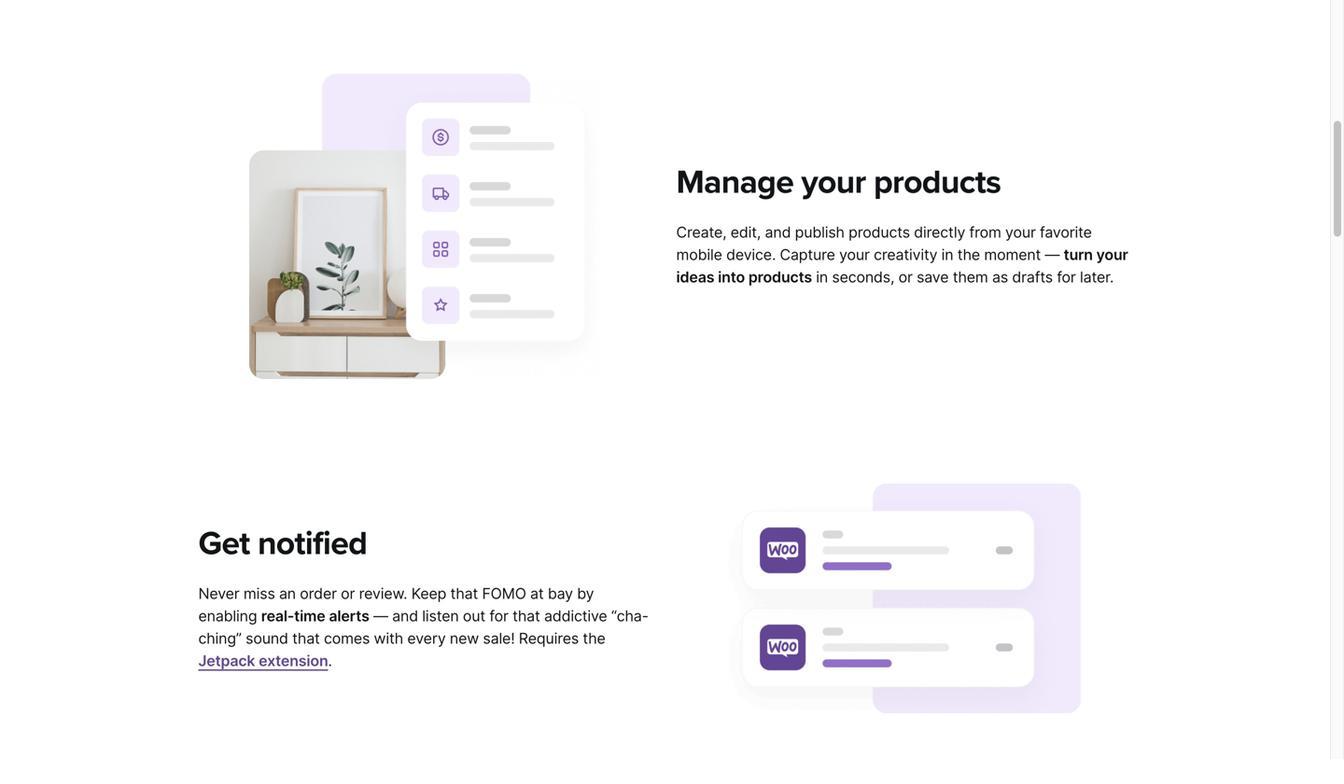 Task type: locate. For each thing, give the bounding box(es) containing it.
2 vertical spatial products
[[749, 268, 812, 286]]

0 vertical spatial products
[[874, 162, 1001, 202]]

and inside — and listen out for that addictive "cha- ching" sound that comes with every new sale! requires the jetpack extension .
[[392, 607, 418, 625]]

0 vertical spatial in
[[942, 245, 954, 264]]

1 vertical spatial —
[[374, 607, 388, 625]]

products down capture
[[749, 268, 812, 286]]

the inside create, edit, and publish products directly from your favorite mobile device. capture your creativity in the moment —
[[958, 245, 981, 264]]

turn your ideas into products
[[677, 245, 1129, 286]]

them
[[953, 268, 989, 286]]

and
[[765, 223, 791, 241], [392, 607, 418, 625]]

listen
[[422, 607, 459, 625]]

— and listen out for that addictive "cha- ching" sound that comes with every new sale! requires the jetpack extension .
[[198, 607, 649, 670]]

1 horizontal spatial in
[[942, 245, 954, 264]]

that down at
[[513, 607, 540, 625]]

products up directly
[[874, 162, 1001, 202]]

products up creativity
[[849, 223, 910, 241]]

or down creativity
[[899, 268, 913, 286]]

time
[[294, 607, 325, 625]]

1 horizontal spatial for
[[1057, 268, 1076, 286]]

products inside turn your ideas into products
[[749, 268, 812, 286]]

1 vertical spatial that
[[513, 607, 540, 625]]

directly
[[914, 223, 966, 241]]

never
[[198, 585, 240, 603]]

every
[[407, 629, 446, 648]]

1 horizontal spatial and
[[765, 223, 791, 241]]

by
[[577, 585, 594, 603]]

or up alerts
[[341, 585, 355, 603]]

seconds,
[[832, 268, 895, 286]]

0 horizontal spatial in
[[816, 268, 828, 286]]

in down directly
[[942, 245, 954, 264]]

your up later.
[[1097, 245, 1129, 264]]

that down time
[[292, 629, 320, 648]]

1 vertical spatial the
[[583, 629, 606, 648]]

moment
[[985, 245, 1041, 264]]

alerts
[[329, 607, 369, 625]]

products
[[874, 162, 1001, 202], [849, 223, 910, 241], [749, 268, 812, 286]]

your up 'publish'
[[802, 162, 866, 202]]

1 vertical spatial in
[[816, 268, 828, 286]]

in inside create, edit, and publish products directly from your favorite mobile device. capture your creativity in the moment —
[[942, 245, 954, 264]]

mobile
[[677, 245, 723, 264]]

sound
[[246, 629, 288, 648]]

—
[[1045, 245, 1060, 264], [374, 607, 388, 625]]

for
[[1057, 268, 1076, 286], [490, 607, 509, 625]]

edit,
[[731, 223, 761, 241]]

ching"
[[198, 629, 242, 648]]

in seconds, or save them as drafts for later.
[[812, 268, 1114, 286]]

0 vertical spatial —
[[1045, 245, 1060, 264]]

or
[[899, 268, 913, 286], [341, 585, 355, 603]]

and right edit,
[[765, 223, 791, 241]]

— left turn
[[1045, 245, 1060, 264]]

0 horizontal spatial the
[[583, 629, 606, 648]]

0 vertical spatial that
[[451, 585, 478, 603]]

1 vertical spatial and
[[392, 607, 418, 625]]

the up the them
[[958, 245, 981, 264]]

in
[[942, 245, 954, 264], [816, 268, 828, 286]]

create,
[[677, 223, 727, 241]]

0 horizontal spatial that
[[292, 629, 320, 648]]

0 horizontal spatial for
[[490, 607, 509, 625]]

the
[[958, 245, 981, 264], [583, 629, 606, 648]]

drafts
[[1013, 268, 1053, 286]]

an
[[279, 585, 296, 603]]

for up sale!
[[490, 607, 509, 625]]

0 horizontal spatial —
[[374, 607, 388, 625]]

sale!
[[483, 629, 515, 648]]

create, edit, and publish products directly from your favorite mobile device. capture your creativity in the moment —
[[677, 223, 1092, 264]]

publish
[[795, 223, 845, 241]]

1 horizontal spatial —
[[1045, 245, 1060, 264]]

0 vertical spatial and
[[765, 223, 791, 241]]

with
[[374, 629, 403, 648]]

or inside the 'never miss an order or review. keep that fomo at bay by enabling'
[[341, 585, 355, 603]]

— down "review."
[[374, 607, 388, 625]]

0 horizontal spatial and
[[392, 607, 418, 625]]

that
[[451, 585, 478, 603], [513, 607, 540, 625], [292, 629, 320, 648]]

for down turn
[[1057, 268, 1076, 286]]

2 vertical spatial that
[[292, 629, 320, 648]]

0 vertical spatial or
[[899, 268, 913, 286]]

your inside turn your ideas into products
[[1097, 245, 1129, 264]]

that up out
[[451, 585, 478, 603]]

your
[[802, 162, 866, 202], [1006, 223, 1036, 241], [840, 245, 870, 264], [1097, 245, 1129, 264]]

real-
[[261, 607, 294, 625]]

as
[[993, 268, 1009, 286]]

enabling
[[198, 607, 257, 625]]

0 horizontal spatial or
[[341, 585, 355, 603]]

jetpack
[[198, 652, 255, 670]]

that inside the 'never miss an order or review. keep that fomo at bay by enabling'
[[451, 585, 478, 603]]

miss
[[244, 585, 275, 603]]

0 vertical spatial the
[[958, 245, 981, 264]]

manage
[[677, 162, 794, 202]]

the down addictive
[[583, 629, 606, 648]]

for inside — and listen out for that addictive "cha- ching" sound that comes with every new sale! requires the jetpack extension .
[[490, 607, 509, 625]]

ideas
[[677, 268, 715, 286]]

products for into
[[749, 268, 812, 286]]

order
[[300, 585, 337, 603]]

in down capture
[[816, 268, 828, 286]]

products inside create, edit, and publish products directly from your favorite mobile device. capture your creativity in the moment —
[[849, 223, 910, 241]]

1 vertical spatial for
[[490, 607, 509, 625]]

1 horizontal spatial the
[[958, 245, 981, 264]]

and up with on the bottom of the page
[[392, 607, 418, 625]]

later.
[[1080, 268, 1114, 286]]

1 horizontal spatial that
[[451, 585, 478, 603]]

1 vertical spatial or
[[341, 585, 355, 603]]

1 vertical spatial products
[[849, 223, 910, 241]]



Task type: vqa. For each thing, say whether or not it's contained in the screenshot.
top the resources
no



Task type: describe. For each thing, give the bounding box(es) containing it.
2 horizontal spatial that
[[513, 607, 540, 625]]

requires
[[519, 629, 579, 648]]

into
[[718, 268, 745, 286]]

keep
[[412, 585, 447, 603]]

— inside create, edit, and publish products directly from your favorite mobile device. capture your creativity in the moment —
[[1045, 245, 1060, 264]]

extension
[[259, 652, 328, 670]]

new
[[450, 629, 479, 648]]

products for publish
[[849, 223, 910, 241]]

"cha-
[[611, 607, 649, 625]]

creativity
[[874, 245, 938, 264]]

and inside create, edit, and publish products directly from your favorite mobile device. capture your creativity in the moment —
[[765, 223, 791, 241]]

favorite
[[1040, 223, 1092, 241]]

fomo
[[482, 585, 526, 603]]

— inside — and listen out for that addictive "cha- ching" sound that comes with every new sale! requires the jetpack extension .
[[374, 607, 388, 625]]

notified
[[258, 524, 367, 564]]

turn
[[1064, 245, 1093, 264]]

bay
[[548, 585, 573, 603]]

real-time alerts
[[261, 607, 369, 625]]

your up moment
[[1006, 223, 1036, 241]]

manage your products
[[677, 162, 1001, 202]]

1 horizontal spatial or
[[899, 268, 913, 286]]

at
[[530, 585, 544, 603]]

from
[[970, 223, 1002, 241]]

0 vertical spatial for
[[1057, 268, 1076, 286]]

never miss an order or review. keep that fomo at bay by enabling
[[198, 585, 594, 625]]

get
[[198, 524, 250, 564]]

capture
[[780, 245, 836, 264]]

jetpack extension link
[[198, 652, 328, 670]]

the inside — and listen out for that addictive "cha- ching" sound that comes with every new sale! requires the jetpack extension .
[[583, 629, 606, 648]]

.
[[328, 652, 332, 670]]

comes
[[324, 629, 370, 648]]

get notified
[[198, 524, 367, 564]]

out
[[463, 607, 486, 625]]

review.
[[359, 585, 408, 603]]

addictive
[[544, 607, 607, 625]]

device.
[[727, 245, 776, 264]]

save
[[917, 268, 949, 286]]

your up the seconds, on the right
[[840, 245, 870, 264]]



